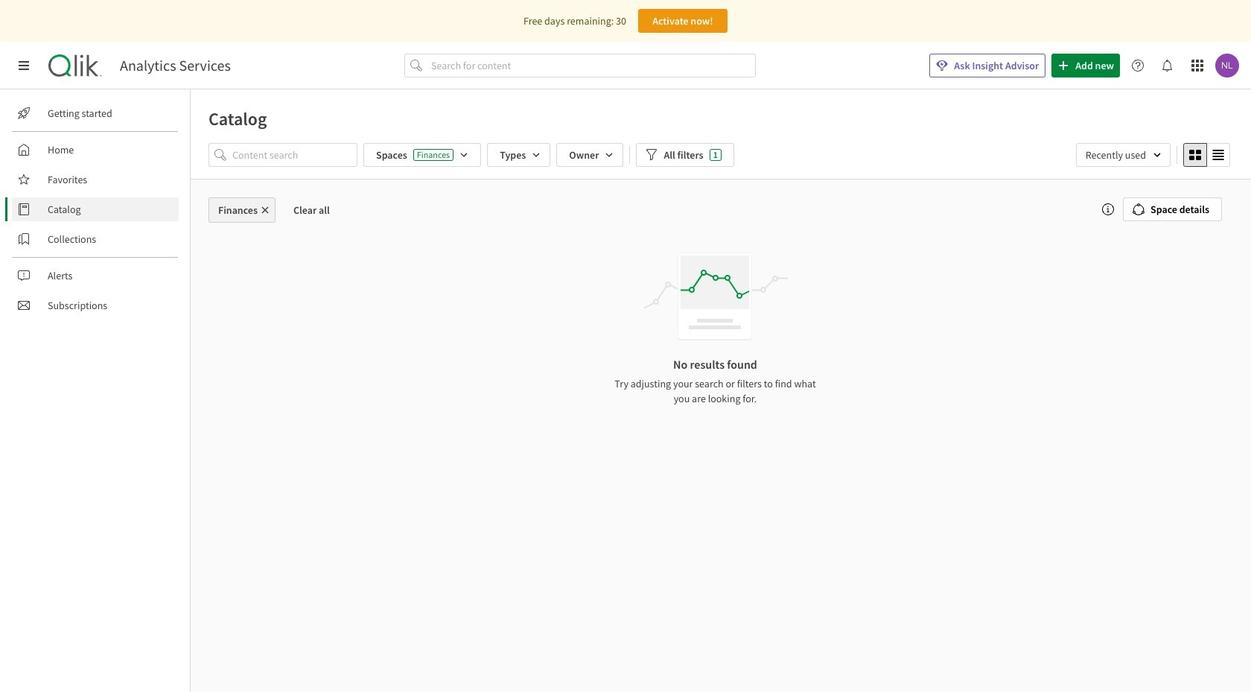 Task type: vqa. For each thing, say whether or not it's contained in the screenshot.
field on the right of page
yes



Task type: locate. For each thing, give the bounding box(es) containing it.
filters region
[[191, 140, 1252, 179]]

None field
[[1076, 143, 1171, 167]]

list view image
[[1213, 149, 1225, 161]]

noah lott image
[[1216, 54, 1240, 77]]

Search for content text field
[[428, 54, 756, 78]]

tile view image
[[1190, 149, 1202, 161]]



Task type: describe. For each thing, give the bounding box(es) containing it.
Content search text field
[[232, 143, 358, 167]]

navigation pane element
[[0, 95, 190, 323]]

close sidebar menu image
[[18, 60, 30, 72]]

none field inside filters region
[[1076, 143, 1171, 167]]

switch view group
[[1184, 143, 1231, 167]]

analytics services element
[[120, 57, 231, 75]]



